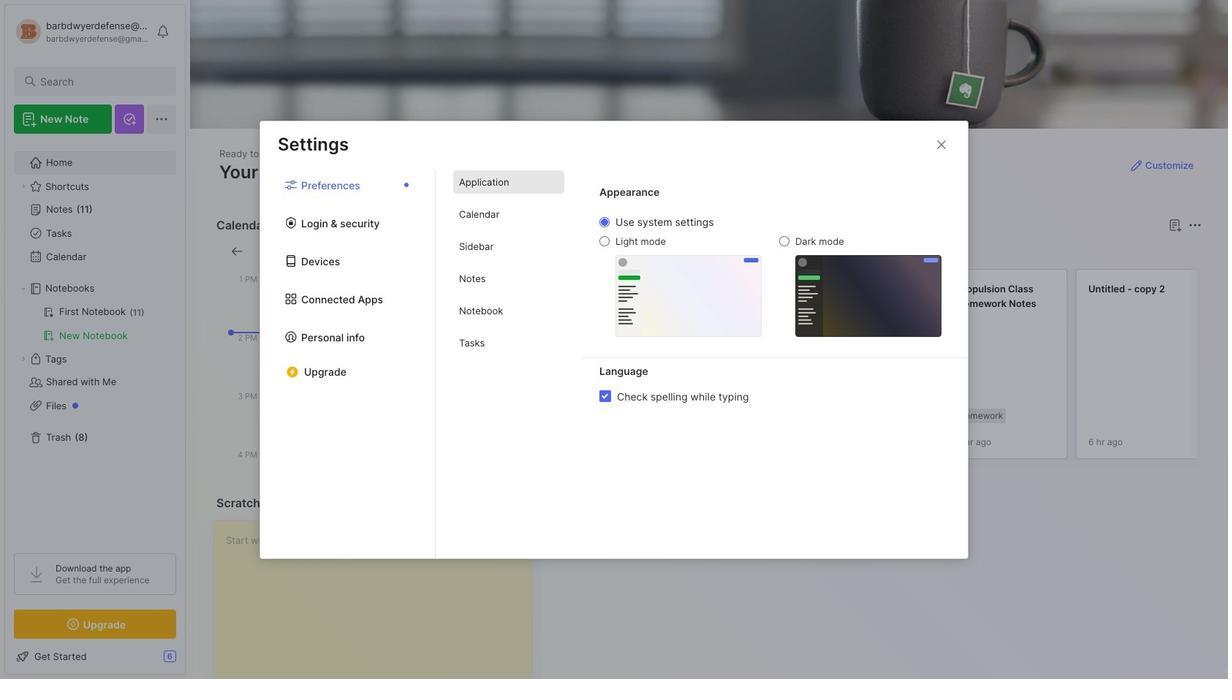 Task type: describe. For each thing, give the bounding box(es) containing it.
expand tags image
[[19, 355, 28, 364]]

close image
[[933, 136, 951, 153]]

main element
[[0, 0, 190, 679]]

group inside main element
[[14, 301, 176, 347]]

expand notebooks image
[[19, 285, 28, 293]]



Task type: locate. For each thing, give the bounding box(es) containing it.
tab list
[[260, 170, 436, 558], [436, 170, 582, 558], [553, 243, 1200, 260]]

Start writing… text field
[[226, 521, 531, 679]]

None search field
[[40, 72, 163, 90]]

option group
[[600, 216, 942, 337]]

tab
[[453, 170, 565, 194], [453, 203, 565, 226], [453, 235, 565, 258], [553, 243, 596, 260], [602, 243, 661, 260], [453, 267, 565, 290], [453, 299, 565, 323], [453, 331, 565, 355]]

row group
[[550, 269, 1229, 468]]

group
[[14, 301, 176, 347]]

tree inside main element
[[5, 143, 185, 541]]

tree
[[5, 143, 185, 541]]

Search text field
[[40, 75, 163, 89]]

None radio
[[600, 217, 610, 227], [600, 236, 610, 246], [780, 236, 790, 246], [600, 217, 610, 227], [600, 236, 610, 246], [780, 236, 790, 246]]

None checkbox
[[600, 391, 611, 402]]

none search field inside main element
[[40, 72, 163, 90]]



Task type: vqa. For each thing, say whether or not it's contained in the screenshot.
THE FIND NOTEBOOKS… text box
no



